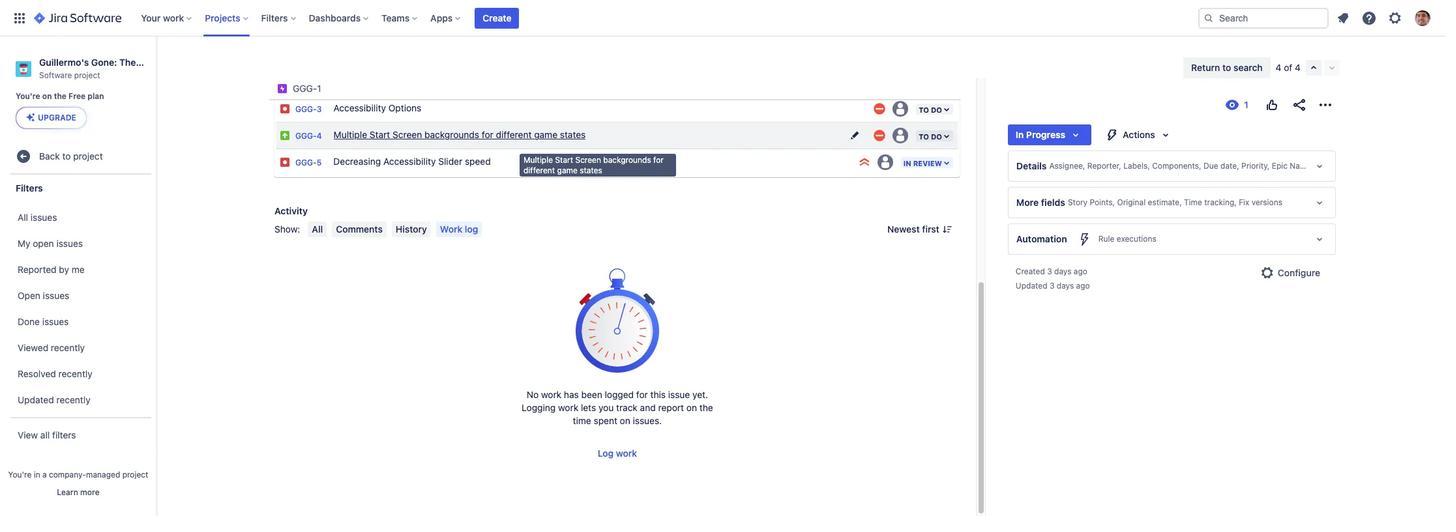 Task type: vqa. For each thing, say whether or not it's contained in the screenshot.
management to the right
no



Task type: locate. For each thing, give the bounding box(es) containing it.
group
[[7, 201, 153, 418]]

ggg- for 5
[[295, 158, 317, 168]]

filters right projects popup button
[[261, 12, 288, 23]]

to do - change status image
[[942, 132, 951, 140]]

1 vertical spatial for
[[653, 155, 664, 165]]

recently down resolved recently link
[[56, 394, 90, 406]]

more
[[1017, 197, 1039, 208]]

on down yet.
[[687, 402, 697, 413]]

no work has been logged for this issue yet. logging work lets you track and report on the time spent on issues.
[[522, 389, 713, 426]]

priority: medium-high image
[[873, 102, 886, 115], [873, 129, 886, 142]]

project right back
[[73, 151, 103, 162]]

search image
[[1204, 13, 1214, 23]]

0 horizontal spatial all
[[18, 212, 28, 223]]

slider
[[438, 156, 463, 167]]

configure
[[1278, 267, 1321, 278]]

a
[[42, 470, 47, 480]]

done
[[18, 316, 40, 327]]

this
[[651, 389, 666, 400]]

work down has
[[558, 402, 579, 413]]

0 horizontal spatial to
[[62, 151, 71, 162]]

1 horizontal spatial multiple
[[524, 155, 553, 165]]

1 horizontal spatial backgrounds
[[603, 155, 651, 165]]

the down yet.
[[700, 402, 713, 413]]

1 vertical spatial accessibility
[[383, 156, 436, 167]]

1 horizontal spatial for
[[636, 389, 648, 400]]

ggg- left the copy link to issue "image"
[[293, 83, 317, 94]]

has
[[564, 389, 579, 400]]

speed
[[465, 156, 491, 167]]

0 vertical spatial unassigned image
[[893, 128, 909, 143]]

issues up "viewed recently"
[[42, 316, 69, 327]]

2 horizontal spatial for
[[653, 155, 664, 165]]

backgrounds down multiple start screen backgrounds for different game states link
[[603, 155, 651, 165]]

your
[[141, 12, 161, 23]]

issues for all issues
[[31, 212, 57, 223]]

days down automation
[[1057, 281, 1074, 291]]

Search field
[[1199, 7, 1329, 28]]

0 vertical spatial to
[[1223, 62, 1231, 73]]

unassigned image
[[893, 128, 909, 143], [878, 155, 893, 170]]

help image
[[1362, 10, 1377, 26]]

3 down automation
[[1050, 281, 1055, 291]]

created 3 days ago updated 3 days ago
[[1016, 267, 1090, 291]]

1 horizontal spatial on
[[620, 415, 631, 426]]

2 priority: medium-high image from the top
[[873, 129, 886, 142]]

more fields element
[[1008, 187, 1336, 218]]

2 vertical spatial for
[[636, 389, 648, 400]]

states down multiple start screen backgrounds for different game states link
[[580, 165, 602, 175]]

open
[[33, 238, 54, 249]]

0 horizontal spatial the
[[54, 91, 66, 101]]

recently for resolved recently
[[58, 368, 92, 379]]

start down the accessibility options
[[370, 129, 390, 140]]

reported by me link
[[7, 257, 153, 283]]

1 issue type: bug image from the top
[[280, 104, 290, 114]]

project right managed
[[122, 470, 148, 480]]

multiple start screen backgrounds for different game states down multiple start screen backgrounds for different game states link
[[524, 155, 664, 175]]

for down multiple start screen backgrounds for different game states link
[[653, 155, 664, 165]]

start inside tooltip
[[555, 155, 573, 165]]

first
[[922, 224, 940, 235]]

the
[[119, 57, 136, 68]]

project inside guillermo's gone: the game software project
[[74, 70, 100, 80]]

jira software image
[[34, 10, 121, 26], [34, 10, 121, 26]]

all for all issues
[[18, 212, 28, 223]]

4 right of
[[1295, 62, 1301, 73]]

1 vertical spatial unassigned image
[[878, 155, 893, 170]]

states up the decreasing accessibility slider speed link
[[560, 129, 586, 140]]

resolved recently
[[18, 368, 92, 379]]

original
[[1117, 198, 1146, 208]]

created
[[1016, 267, 1045, 277]]

to right back
[[62, 151, 71, 162]]

log
[[465, 224, 478, 235]]

screen down options
[[393, 129, 422, 140]]

accessibility
[[334, 103, 386, 114], [383, 156, 436, 167]]

0 vertical spatial updated
[[1016, 281, 1048, 291]]

issue type: bug image left ggg-5
[[280, 157, 290, 168]]

start down multiple start screen backgrounds for different game states link
[[555, 155, 573, 165]]

unassigned image down unassigned image
[[893, 128, 909, 143]]

teams button
[[378, 7, 423, 28]]

teams
[[382, 12, 410, 23]]

logging
[[522, 402, 556, 413]]

0 horizontal spatial for
[[482, 129, 494, 140]]

primary element
[[8, 0, 1199, 36]]

2 vertical spatial project
[[122, 470, 148, 480]]

0 vertical spatial accessibility
[[334, 103, 386, 114]]

to for back
[[62, 151, 71, 162]]

log work
[[598, 448, 637, 459]]

accessibility left slider in the top of the page
[[383, 156, 436, 167]]

0 vertical spatial multiple
[[334, 129, 367, 140]]

0 vertical spatial project
[[74, 70, 100, 80]]

time
[[1184, 198, 1202, 208]]

game down multiple start screen backgrounds for different game states link
[[557, 165, 578, 175]]

1 vertical spatial issue type: bug image
[[280, 157, 290, 168]]

viewed recently
[[18, 342, 85, 353]]

reporter,
[[1088, 161, 1122, 171]]

for up and
[[636, 389, 648, 400]]

0 vertical spatial the
[[54, 91, 66, 101]]

done issues
[[18, 316, 69, 327]]

2 issue type: bug image from the top
[[280, 157, 290, 168]]

software
[[39, 70, 72, 80]]

date,
[[1221, 161, 1240, 171]]

sidebar navigation image
[[142, 52, 171, 78]]

1 vertical spatial game
[[557, 165, 578, 175]]

multiple
[[334, 129, 367, 140], [524, 155, 553, 165]]

priority: medium-high image for ggg-3
[[873, 102, 886, 115]]

0 horizontal spatial updated
[[18, 394, 54, 406]]

work right the your
[[163, 12, 184, 23]]

recently down done issues "link"
[[51, 342, 85, 353]]

multiple up decreasing
[[334, 129, 367, 140]]

game up the decreasing accessibility slider speed link
[[534, 129, 558, 140]]

edit summary image
[[847, 127, 863, 143]]

rule
[[1099, 234, 1115, 244]]

1 priority: medium-high image from the top
[[873, 102, 886, 115]]

banner containing your work
[[0, 0, 1446, 37]]

4 left of
[[1276, 62, 1282, 73]]

story
[[1068, 198, 1088, 208]]

free
[[69, 91, 86, 101]]

days
[[1055, 267, 1072, 277], [1057, 281, 1074, 291]]

you're up upgrade button
[[16, 91, 40, 101]]

unassigned image for ggg-4
[[893, 128, 909, 143]]

1 horizontal spatial updated
[[1016, 281, 1048, 291]]

decreasing accessibility slider speed
[[333, 156, 491, 167]]

1 horizontal spatial the
[[700, 402, 713, 413]]

you're left in
[[8, 470, 32, 480]]

1 vertical spatial screen
[[575, 155, 601, 165]]

1 vertical spatial you're
[[8, 470, 32, 480]]

for up 'speed'
[[482, 129, 494, 140]]

0 horizontal spatial multiple
[[334, 129, 367, 140]]

4 up 5
[[317, 131, 322, 141]]

1 horizontal spatial all
[[312, 224, 323, 235]]

ago
[[1074, 267, 1088, 277], [1076, 281, 1090, 291]]

work inside your work dropdown button
[[163, 12, 184, 23]]

assignee,
[[1050, 161, 1085, 171]]

days right created
[[1055, 267, 1072, 277]]

0 vertical spatial priority: medium-high image
[[873, 102, 886, 115]]

on up upgrade button
[[42, 91, 52, 101]]

reported
[[18, 264, 56, 275]]

1 vertical spatial multiple start screen backgrounds for different game states
[[524, 155, 664, 175]]

in progress
[[1016, 129, 1066, 140]]

screen down multiple start screen backgrounds for different game states link
[[575, 155, 601, 165]]

0 vertical spatial states
[[560, 129, 586, 140]]

0 horizontal spatial screen
[[393, 129, 422, 140]]

multiple start screen backgrounds for different game states inside tooltip
[[524, 155, 664, 175]]

1 horizontal spatial screen
[[575, 155, 601, 165]]

automation element
[[1008, 224, 1336, 255]]

view all filters
[[18, 430, 76, 441]]

1 vertical spatial priority: medium-high image
[[873, 129, 886, 142]]

work right "log"
[[616, 448, 637, 459]]

2 horizontal spatial on
[[687, 402, 697, 413]]

0 vertical spatial filters
[[261, 12, 288, 23]]

work inside the log work button
[[616, 448, 637, 459]]

2 vertical spatial recently
[[56, 394, 90, 406]]

0 horizontal spatial on
[[42, 91, 52, 101]]

project for gone:
[[74, 70, 100, 80]]

priority: medium-high image for ggg-4
[[873, 129, 886, 142]]

1 vertical spatial updated
[[18, 394, 54, 406]]

0 vertical spatial 3
[[317, 104, 322, 114]]

work for no
[[541, 389, 562, 400]]

all up my
[[18, 212, 28, 223]]

accessibility options link
[[328, 96, 868, 122]]

all right show:
[[312, 224, 323, 235]]

1 horizontal spatial to
[[1223, 62, 1231, 73]]

the inside no work has been logged for this issue yet. logging work lets you track and report on the time spent on issues.
[[700, 402, 713, 413]]

1 horizontal spatial 4
[[1276, 62, 1282, 73]]

recently for updated recently
[[56, 394, 90, 406]]

viewed
[[18, 342, 48, 353]]

ggg- down ggg-1 link
[[295, 104, 317, 114]]

0 horizontal spatial backgrounds
[[425, 129, 479, 140]]

your profile and settings image
[[1415, 10, 1431, 26]]

work log
[[440, 224, 478, 235]]

0 vertical spatial issue type: bug image
[[280, 104, 290, 114]]

1 vertical spatial all
[[312, 224, 323, 235]]

multiple start screen backgrounds for different game states tooltip
[[520, 154, 676, 177]]

4 of 4
[[1276, 62, 1301, 73]]

ggg- down the ggg-4
[[295, 158, 317, 168]]

all
[[18, 212, 28, 223], [312, 224, 323, 235]]

issues right open
[[56, 238, 83, 249]]

work up logging
[[541, 389, 562, 400]]

open
[[18, 290, 40, 301]]

work
[[163, 12, 184, 23], [541, 389, 562, 400], [558, 402, 579, 413], [616, 448, 637, 459]]

upgrade button
[[16, 108, 86, 129]]

game inside multiple start screen backgrounds for different game states
[[557, 165, 578, 175]]

priority: highest image
[[858, 156, 871, 169]]

details
[[1017, 160, 1047, 172]]

project down gone:
[[74, 70, 100, 80]]

different
[[496, 129, 532, 140], [524, 165, 555, 175]]

lets
[[581, 402, 596, 413]]

versions
[[1252, 198, 1283, 208]]

issues down reported by me
[[43, 290, 69, 301]]

issues up open
[[31, 212, 57, 223]]

ggg- for 4
[[295, 131, 317, 141]]

3
[[317, 104, 322, 114], [1047, 267, 1052, 277], [1050, 281, 1055, 291]]

0 vertical spatial recently
[[51, 342, 85, 353]]

recently for viewed recently
[[51, 342, 85, 353]]

accessibility left options
[[334, 103, 386, 114]]

1 vertical spatial on
[[687, 402, 697, 413]]

executions
[[1117, 234, 1157, 244]]

to right return
[[1223, 62, 1231, 73]]

3 for created
[[1047, 267, 1052, 277]]

fix
[[1239, 198, 1250, 208]]

1 vertical spatial start
[[555, 155, 573, 165]]

issue type: bug image for accessibility
[[280, 104, 290, 114]]

0 vertical spatial ago
[[1074, 267, 1088, 277]]

1 horizontal spatial start
[[555, 155, 573, 165]]

to inside button
[[1223, 62, 1231, 73]]

1 vertical spatial multiple
[[524, 155, 553, 165]]

on
[[42, 91, 52, 101], [687, 402, 697, 413], [620, 415, 631, 426]]

menu bar
[[305, 222, 485, 237]]

3 right created
[[1047, 267, 1052, 277]]

the left free
[[54, 91, 66, 101]]

1 vertical spatial the
[[700, 402, 713, 413]]

1 vertical spatial ago
[[1076, 281, 1090, 291]]

details element
[[1008, 151, 1336, 182]]

reported by me
[[18, 264, 85, 275]]

1 vertical spatial different
[[524, 165, 555, 175]]

issues inside "link"
[[42, 316, 69, 327]]

resolved recently link
[[7, 361, 153, 388]]

screen
[[393, 129, 422, 140], [575, 155, 601, 165]]

0 vertical spatial start
[[370, 129, 390, 140]]

open issues
[[18, 290, 69, 301]]

return to search button
[[1184, 57, 1271, 78]]

time
[[573, 415, 591, 426]]

0 vertical spatial for
[[482, 129, 494, 140]]

3 down 1
[[317, 104, 322, 114]]

priority: medium-high image right edit summary image
[[873, 129, 886, 142]]

1 vertical spatial 3
[[1047, 267, 1052, 277]]

multiple right 'speed'
[[524, 155, 553, 165]]

states inside multiple start screen backgrounds for different game states
[[580, 165, 602, 175]]

ggg- right issue type: improvement image
[[295, 131, 317, 141]]

2 vertical spatial on
[[620, 415, 631, 426]]

projects
[[205, 12, 240, 23]]

0 vertical spatial you're
[[16, 91, 40, 101]]

project
[[74, 70, 100, 80], [73, 151, 103, 162], [122, 470, 148, 480]]

multiple start screen backgrounds for different game states up slider in the top of the page
[[334, 129, 586, 140]]

priority: medium-high image left unassigned image
[[873, 102, 886, 115]]

0 vertical spatial backgrounds
[[425, 129, 479, 140]]

2 horizontal spatial 4
[[1295, 62, 1301, 73]]

recently down viewed recently link
[[58, 368, 92, 379]]

resolved
[[18, 368, 56, 379]]

unassigned image for ggg-5
[[878, 155, 893, 170]]

for inside no work has been logged for this issue yet. logging work lets you track and report on the time spent on issues.
[[636, 389, 648, 400]]

1 vertical spatial backgrounds
[[603, 155, 651, 165]]

updated down created
[[1016, 281, 1048, 291]]

points,
[[1090, 198, 1115, 208]]

1 vertical spatial project
[[73, 151, 103, 162]]

issues for done issues
[[42, 316, 69, 327]]

all inside button
[[312, 224, 323, 235]]

company-
[[49, 470, 86, 480]]

unassigned image right priority: highest icon
[[878, 155, 893, 170]]

your work button
[[137, 7, 197, 28]]

on down track
[[620, 415, 631, 426]]

banner
[[0, 0, 1446, 37]]

multiple start screen backgrounds for different game states
[[334, 129, 586, 140], [524, 155, 664, 175]]

tracking,
[[1205, 198, 1237, 208]]

0 vertical spatial all
[[18, 212, 28, 223]]

backgrounds up slider in the top of the page
[[425, 129, 479, 140]]

filters up all issues
[[16, 182, 43, 194]]

the
[[54, 91, 66, 101], [700, 402, 713, 413]]

0 vertical spatial on
[[42, 91, 52, 101]]

recently
[[51, 342, 85, 353], [58, 368, 92, 379], [56, 394, 90, 406]]

comments button
[[332, 222, 387, 237]]

issue type: improvement image
[[280, 130, 290, 141]]

for
[[482, 129, 494, 140], [653, 155, 664, 165], [636, 389, 648, 400]]

issue type: bug image
[[280, 104, 290, 114], [280, 157, 290, 168]]

1 vertical spatial to
[[62, 151, 71, 162]]

0 horizontal spatial 4
[[317, 131, 322, 141]]

you're for you're on the free plan
[[16, 91, 40, 101]]

1 vertical spatial recently
[[58, 368, 92, 379]]

0 vertical spatial different
[[496, 129, 532, 140]]

actions image
[[1318, 97, 1334, 113]]

0 horizontal spatial filters
[[16, 182, 43, 194]]

issue type: bug image down epic image
[[280, 104, 290, 114]]

details assignee, reporter, labels, components, due date, priority, epic name
[[1017, 160, 1312, 172]]

updated down resolved at bottom left
[[18, 394, 54, 406]]

activity
[[275, 205, 308, 216]]

1 vertical spatial states
[[580, 165, 602, 175]]

1 horizontal spatial filters
[[261, 12, 288, 23]]



Task type: describe. For each thing, give the bounding box(es) containing it.
vote options: no one has voted for this issue yet. image
[[1264, 97, 1280, 113]]

decreasing
[[333, 156, 381, 167]]

notifications image
[[1336, 10, 1351, 26]]

1 vertical spatial days
[[1057, 281, 1074, 291]]

back to project link
[[10, 144, 151, 170]]

open issues link
[[7, 283, 153, 309]]

copy link to issue image
[[319, 83, 329, 93]]

newest first image
[[942, 224, 953, 235]]

all issues link
[[7, 205, 153, 231]]

all for all
[[312, 224, 323, 235]]

filters
[[52, 430, 76, 441]]

for inside multiple start screen backgrounds for different game states tooltip
[[653, 155, 664, 165]]

screen inside multiple start screen backgrounds for different game states
[[575, 155, 601, 165]]

filters button
[[257, 7, 301, 28]]

components,
[[1152, 161, 1202, 171]]

learn
[[57, 488, 78, 498]]

you
[[599, 402, 614, 413]]

for inside multiple start screen backgrounds for different game states link
[[482, 129, 494, 140]]

all
[[40, 430, 50, 441]]

0 vertical spatial days
[[1055, 267, 1072, 277]]

dashboards button
[[305, 7, 374, 28]]

1
[[317, 83, 321, 94]]

of
[[1284, 62, 1293, 73]]

different inside multiple start screen backgrounds for different game states tooltip
[[524, 165, 555, 175]]

1 vertical spatial filters
[[16, 182, 43, 194]]

back
[[39, 151, 60, 162]]

work for log
[[616, 448, 637, 459]]

spent
[[594, 415, 618, 426]]

view all filters link
[[7, 423, 153, 449]]

done issues link
[[7, 309, 153, 335]]

0 vertical spatial multiple start screen backgrounds for different game states
[[334, 129, 586, 140]]

epic image
[[277, 83, 288, 94]]

3 for ggg-
[[317, 104, 322, 114]]

managed
[[86, 470, 120, 480]]

backgrounds inside tooltip
[[603, 155, 651, 165]]

0 vertical spatial screen
[[393, 129, 422, 140]]

ggg-1 link
[[293, 81, 321, 97]]

unassigned image
[[893, 101, 909, 117]]

ggg-1
[[293, 83, 321, 94]]

newest
[[888, 224, 920, 235]]

you're in a company-managed project
[[8, 470, 148, 480]]

in
[[34, 470, 40, 480]]

progress
[[1026, 129, 1066, 140]]

you're for you're in a company-managed project
[[8, 470, 32, 480]]

work log button
[[436, 222, 482, 237]]

decreasing accessibility slider speed link
[[328, 149, 853, 175]]

issue
[[668, 389, 690, 400]]

project for in
[[122, 470, 148, 480]]

report
[[658, 402, 684, 413]]

ggg-4 link
[[295, 131, 322, 141]]

learn more
[[57, 488, 100, 498]]

settings image
[[1388, 10, 1403, 26]]

apps
[[431, 12, 453, 23]]

updated recently
[[18, 394, 90, 406]]

return to search
[[1192, 62, 1263, 73]]

appswitcher icon image
[[12, 10, 27, 26]]

menu bar containing all
[[305, 222, 485, 237]]

history
[[396, 224, 427, 235]]

guillermo's
[[39, 57, 89, 68]]

history button
[[392, 222, 431, 237]]

accessibility options
[[334, 103, 421, 114]]

labels,
[[1124, 161, 1150, 171]]

my open issues link
[[7, 231, 153, 257]]

plan
[[88, 91, 104, 101]]

different inside multiple start screen backgrounds for different game states link
[[496, 129, 532, 140]]

0 horizontal spatial start
[[370, 129, 390, 140]]

issue type: bug image for decreasing
[[280, 157, 290, 168]]

ggg- for 1
[[293, 83, 317, 94]]

apps button
[[427, 7, 466, 28]]

options
[[388, 103, 421, 114]]

and
[[640, 402, 656, 413]]

more fields story points, original estimate, time tracking, fix versions
[[1017, 197, 1283, 208]]

projects button
[[201, 7, 253, 28]]

newest first button
[[880, 222, 960, 237]]

ggg- for 3
[[295, 104, 317, 114]]

you're on the free plan
[[16, 91, 104, 101]]

ggg-3 link
[[295, 104, 322, 114]]

to for return
[[1223, 62, 1231, 73]]

group containing all issues
[[7, 201, 153, 418]]

configure link
[[1252, 263, 1328, 284]]

view
[[18, 430, 38, 441]]

log
[[598, 448, 614, 459]]

0 vertical spatial game
[[534, 129, 558, 140]]

issues for open issues
[[43, 290, 69, 301]]

track
[[616, 402, 638, 413]]

multiple start screen backgrounds for different game states link
[[328, 123, 868, 149]]

estimate,
[[1148, 198, 1182, 208]]

updated inside created 3 days ago updated 3 days ago
[[1016, 281, 1048, 291]]

priority,
[[1242, 161, 1270, 171]]

automation
[[1017, 233, 1067, 245]]

share image
[[1292, 97, 1308, 113]]

dashboards
[[309, 12, 361, 23]]

2 vertical spatial 3
[[1050, 281, 1055, 291]]

work for your
[[163, 12, 184, 23]]

issues.
[[633, 415, 662, 426]]

ggg-4
[[295, 131, 322, 141]]

show:
[[275, 224, 300, 235]]

updated recently link
[[7, 388, 153, 414]]

filters inside the filters dropdown button
[[261, 12, 288, 23]]

comments
[[336, 224, 383, 235]]

by
[[59, 264, 69, 275]]

multiple inside tooltip
[[524, 155, 553, 165]]

in
[[1016, 129, 1024, 140]]

in progress button
[[1008, 125, 1092, 145]]

newest first
[[888, 224, 940, 235]]

been
[[581, 389, 602, 400]]

epic
[[1272, 161, 1288, 171]]

yet.
[[693, 389, 708, 400]]

updated inside updated recently link
[[18, 394, 54, 406]]

more
[[80, 488, 100, 498]]

create
[[483, 12, 512, 23]]



